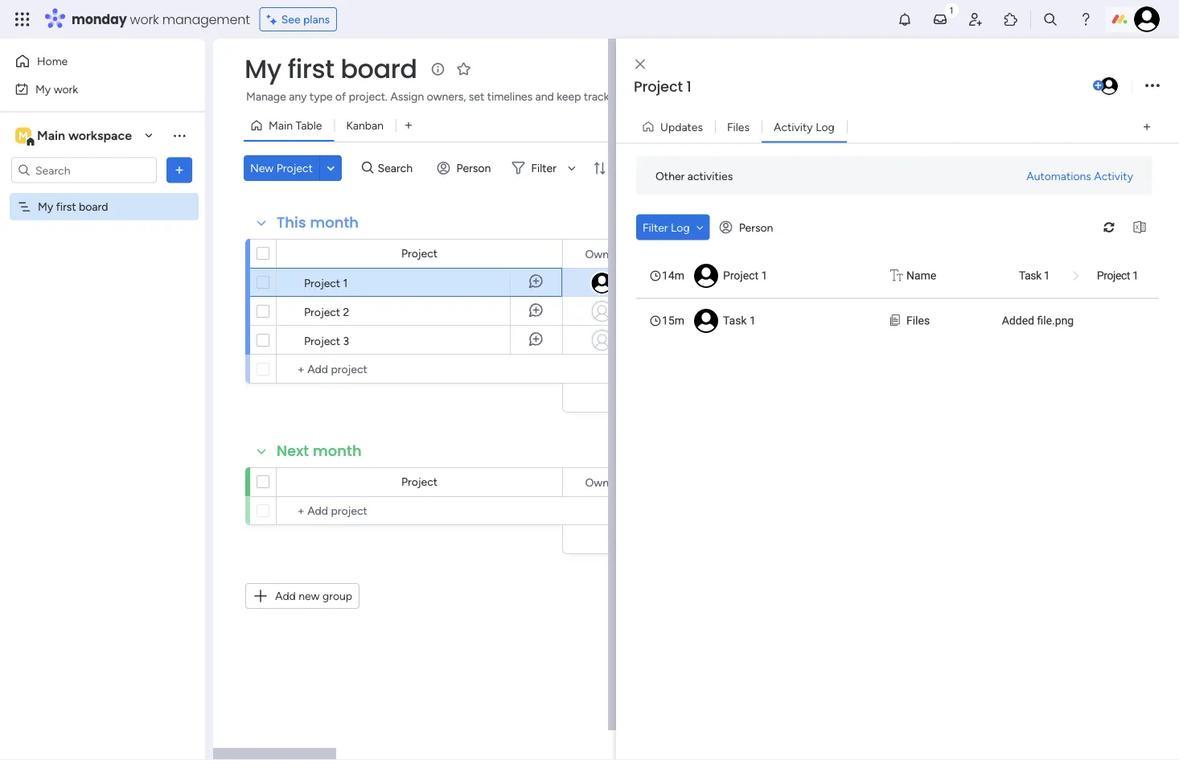 Task type: vqa. For each thing, say whether or not it's contained in the screenshot.
our
no



Task type: describe. For each thing, give the bounding box(es) containing it.
angle down image inside filter log button
[[696, 222, 703, 233]]

work for my
[[54, 82, 78, 96]]

updates button
[[635, 114, 715, 140]]

track
[[584, 90, 609, 103]]

activity inside 'button'
[[774, 120, 813, 134]]

my first board inside list box
[[38, 200, 108, 214]]

main table button
[[244, 113, 334, 138]]

type
[[310, 90, 333, 103]]

monday
[[72, 10, 127, 28]]

filter log button
[[636, 214, 710, 240]]

assign
[[390, 90, 424, 103]]

my first board list box
[[0, 190, 205, 438]]

0 vertical spatial task 1
[[1019, 269, 1050, 282]]

new
[[250, 161, 274, 175]]

next month
[[277, 441, 362, 461]]

home button
[[10, 48, 173, 74]]

plans
[[303, 12, 330, 26]]

project 1 right 14m
[[723, 269, 768, 282]]

see plans button
[[260, 7, 337, 31]]

search everything image
[[1042, 11, 1058, 27]]

1 of from the left
[[335, 90, 346, 103]]

+ Add project text field
[[285, 501, 410, 520]]

0 vertical spatial board
[[340, 51, 417, 87]]

help image
[[1078, 11, 1094, 27]]

show board description image
[[428, 61, 448, 77]]

where
[[625, 90, 657, 103]]

1 horizontal spatial files
[[906, 314, 930, 327]]

manage any type of project. assign owners, set timelines and keep track of where your project stands.
[[246, 90, 760, 103]]

other
[[656, 169, 685, 183]]

person button for "export to excel" image
[[713, 214, 783, 240]]

project
[[685, 90, 721, 103]]

your
[[659, 90, 682, 103]]

list box containing 14m
[[636, 253, 1159, 343]]

add new group button
[[245, 583, 360, 609]]

activities
[[688, 169, 733, 183]]

project 1 up the project 2
[[304, 276, 348, 290]]

project inside field
[[634, 76, 683, 97]]

filter log
[[643, 220, 690, 234]]

files inside button
[[727, 120, 750, 134]]

0 vertical spatial my first board
[[245, 51, 417, 87]]

workspace options image
[[171, 127, 187, 143]]

owner field for this month
[[581, 245, 623, 263]]

14m
[[662, 269, 684, 282]]

added file.png
[[1002, 314, 1074, 327]]

Project 1 field
[[630, 76, 1090, 97]]

add view image
[[1144, 121, 1150, 133]]

automations
[[1026, 169, 1091, 183]]

0 horizontal spatial john smith image
[[1099, 76, 1120, 97]]

Next month field
[[273, 441, 366, 462]]

table
[[296, 119, 322, 132]]

files button
[[715, 114, 762, 140]]

1 image
[[944, 1, 959, 19]]

file.png
[[1037, 314, 1074, 327]]

person for "export to excel" image
[[739, 220, 773, 234]]

automations activity
[[1026, 169, 1133, 183]]

month for next month
[[313, 441, 362, 461]]

log for activity log
[[816, 120, 835, 134]]

main for main workspace
[[37, 128, 65, 143]]

filter for filter log
[[643, 220, 668, 234]]

first inside list box
[[56, 200, 76, 214]]

person for sort by any column image
[[456, 161, 491, 175]]

options image
[[171, 162, 187, 178]]

inbox image
[[932, 11, 948, 27]]

0 horizontal spatial task 1
[[723, 314, 756, 327]]

sort by any column image
[[586, 160, 612, 176]]

This month field
[[273, 212, 363, 233]]

workspace
[[68, 128, 132, 143]]

my inside button
[[35, 82, 51, 96]]

1 horizontal spatial john smith image
[[1134, 6, 1160, 32]]

arrow down image
[[562, 158, 581, 178]]

1 inside project 1 field
[[687, 76, 691, 97]]

home
[[37, 54, 68, 68]]

add view image
[[405, 120, 412, 131]]

My first board field
[[240, 51, 421, 87]]

dapulse drag 2 image
[[619, 382, 624, 400]]

this month
[[277, 212, 359, 233]]



Task type: locate. For each thing, give the bounding box(es) containing it.
0 horizontal spatial filter
[[531, 161, 557, 175]]

activity right files button
[[774, 120, 813, 134]]

options image
[[1145, 75, 1160, 97]]

my work button
[[10, 76, 173, 102]]

1 vertical spatial board
[[79, 200, 108, 214]]

1 horizontal spatial person
[[739, 220, 773, 234]]

Search field
[[374, 157, 422, 179]]

main table
[[269, 119, 322, 132]]

activity log
[[774, 120, 835, 134]]

1 horizontal spatial log
[[816, 120, 835, 134]]

person button down activities
[[713, 214, 783, 240]]

add to favorites image
[[456, 61, 472, 77]]

filter up 14m
[[643, 220, 668, 234]]

2 owner from the top
[[585, 475, 619, 489]]

0 horizontal spatial angle down image
[[327, 162, 335, 174]]

group
[[322, 589, 352, 603]]

1 vertical spatial files
[[906, 314, 930, 327]]

activity
[[774, 120, 813, 134], [1094, 169, 1133, 183]]

close image
[[635, 59, 645, 70]]

task
[[1019, 269, 1041, 282], [723, 314, 747, 327]]

add
[[275, 589, 296, 603]]

filter for filter
[[531, 161, 557, 175]]

month
[[310, 212, 359, 233], [313, 441, 362, 461]]

other activities
[[656, 169, 733, 183]]

person button for sort by any column image
[[431, 155, 501, 181]]

0 horizontal spatial task
[[723, 314, 747, 327]]

first
[[288, 51, 334, 87], [56, 200, 76, 214]]

person button right the search field on the left of page
[[431, 155, 501, 181]]

this
[[277, 212, 306, 233]]

0 vertical spatial task
[[1019, 269, 1041, 282]]

keep
[[557, 90, 581, 103]]

1 horizontal spatial first
[[288, 51, 334, 87]]

0 horizontal spatial activity
[[774, 120, 813, 134]]

owner
[[585, 247, 619, 261], [585, 475, 619, 489]]

log inside button
[[671, 220, 690, 234]]

angle down image left v2 search image
[[327, 162, 335, 174]]

workspace selection element
[[15, 126, 134, 147]]

0 horizontal spatial my first board
[[38, 200, 108, 214]]

filter inside button
[[643, 220, 668, 234]]

1 vertical spatial owner
[[585, 475, 619, 489]]

0 vertical spatial owner
[[585, 247, 619, 261]]

timelines
[[487, 90, 533, 103]]

of
[[335, 90, 346, 103], [612, 90, 623, 103]]

main inside button
[[269, 119, 293, 132]]

export to excel image
[[1127, 221, 1153, 233]]

person button
[[431, 155, 501, 181], [713, 214, 783, 240]]

0 horizontal spatial of
[[335, 90, 346, 103]]

log up 14m
[[671, 220, 690, 234]]

project 1 down refresh image
[[1097, 269, 1139, 282]]

kanban
[[346, 119, 384, 132]]

0 horizontal spatial log
[[671, 220, 690, 234]]

0 vertical spatial files
[[727, 120, 750, 134]]

log down project 1 field
[[816, 120, 835, 134]]

0 vertical spatial activity
[[774, 120, 813, 134]]

work inside button
[[54, 82, 78, 96]]

first down search in workspace field
[[56, 200, 76, 214]]

angle down image
[[327, 162, 335, 174], [696, 222, 703, 233]]

see plans
[[281, 12, 330, 26]]

files
[[727, 120, 750, 134], [906, 314, 930, 327]]

1 vertical spatial my first board
[[38, 200, 108, 214]]

my inside list box
[[38, 200, 53, 214]]

1 horizontal spatial my first board
[[245, 51, 417, 87]]

see
[[281, 12, 301, 26]]

next
[[277, 441, 309, 461]]

1 vertical spatial task 1
[[723, 314, 756, 327]]

project inside button
[[276, 161, 313, 175]]

0 vertical spatial owner field
[[581, 245, 623, 263]]

project 3
[[304, 334, 349, 347]]

my down search in workspace field
[[38, 200, 53, 214]]

activity log button
[[762, 114, 847, 140]]

1 horizontal spatial of
[[612, 90, 623, 103]]

v2 search image
[[362, 159, 374, 177]]

my
[[245, 51, 281, 87], [35, 82, 51, 96], [38, 200, 53, 214]]

new
[[299, 589, 320, 603]]

files down stands.
[[727, 120, 750, 134]]

1 vertical spatial person button
[[713, 214, 783, 240]]

refresh image
[[1096, 221, 1122, 233]]

name
[[906, 269, 936, 282]]

workspace image
[[15, 127, 31, 144]]

1
[[687, 76, 691, 97], [761, 269, 768, 282], [1044, 269, 1050, 282], [1133, 269, 1139, 282], [343, 276, 348, 290], [750, 314, 756, 327]]

filter
[[531, 161, 557, 175], [643, 220, 668, 234]]

0 horizontal spatial work
[[54, 82, 78, 96]]

board down search in workspace field
[[79, 200, 108, 214]]

1 vertical spatial first
[[56, 200, 76, 214]]

apps image
[[1003, 11, 1019, 27]]

project 1 inside field
[[634, 76, 691, 97]]

0 vertical spatial first
[[288, 51, 334, 87]]

task up added file.png at top
[[1019, 269, 1041, 282]]

work down home
[[54, 82, 78, 96]]

stands.
[[724, 90, 760, 103]]

monday work management
[[72, 10, 250, 28]]

month right next at the bottom left of page
[[313, 441, 362, 461]]

owner for next month
[[585, 475, 619, 489]]

activity inside button
[[1094, 169, 1133, 183]]

project 1
[[634, 76, 691, 97], [723, 269, 768, 282], [1097, 269, 1139, 282], [304, 276, 348, 290]]

month right this
[[310, 212, 359, 233]]

filter button
[[505, 155, 581, 181]]

select product image
[[14, 11, 31, 27]]

log for filter log
[[671, 220, 690, 234]]

owners,
[[427, 90, 466, 103]]

kanban button
[[334, 113, 396, 138]]

Search in workspace field
[[34, 161, 134, 179]]

manage any type of project. assign owners, set timelines and keep track of where your project stands. button
[[244, 87, 784, 106]]

1 horizontal spatial task
[[1019, 269, 1041, 282]]

1 vertical spatial filter
[[643, 220, 668, 234]]

1 vertical spatial month
[[313, 441, 362, 461]]

of right the track in the top of the page
[[612, 90, 623, 103]]

m
[[19, 129, 28, 142]]

1 horizontal spatial filter
[[643, 220, 668, 234]]

3
[[343, 334, 349, 347]]

of right type
[[335, 90, 346, 103]]

1 horizontal spatial activity
[[1094, 169, 1133, 183]]

angle down image right filter log
[[696, 222, 703, 233]]

filter inside popup button
[[531, 161, 557, 175]]

1 vertical spatial task
[[723, 314, 747, 327]]

0 horizontal spatial main
[[37, 128, 65, 143]]

1 horizontal spatial task 1
[[1019, 269, 1050, 282]]

project.
[[349, 90, 388, 103]]

0 vertical spatial person button
[[431, 155, 501, 181]]

1 horizontal spatial angle down image
[[696, 222, 703, 233]]

0 horizontal spatial person button
[[431, 155, 501, 181]]

1 horizontal spatial work
[[130, 10, 159, 28]]

1 horizontal spatial main
[[269, 119, 293, 132]]

1 vertical spatial activity
[[1094, 169, 1133, 183]]

0 horizontal spatial person
[[456, 161, 491, 175]]

1 horizontal spatial person button
[[713, 214, 783, 240]]

Owner field
[[581, 245, 623, 263], [581, 473, 623, 491]]

owner field for next month
[[581, 473, 623, 491]]

added
[[1002, 314, 1034, 327]]

my first board down search in workspace field
[[38, 200, 108, 214]]

1 vertical spatial person
[[739, 220, 773, 234]]

main inside workspace selection element
[[37, 128, 65, 143]]

main right workspace image
[[37, 128, 65, 143]]

0 vertical spatial person
[[456, 161, 491, 175]]

2
[[343, 305, 349, 319]]

work
[[130, 10, 159, 28], [54, 82, 78, 96]]

my first board
[[245, 51, 417, 87], [38, 200, 108, 214]]

my up manage
[[245, 51, 281, 87]]

month for this month
[[310, 212, 359, 233]]

add new group
[[275, 589, 352, 603]]

task right '15m' at the right top
[[723, 314, 747, 327]]

files right v2 file column image at the top
[[906, 314, 930, 327]]

1 owner field from the top
[[581, 245, 623, 263]]

15m
[[662, 314, 684, 327]]

project 2
[[304, 305, 349, 319]]

updates
[[660, 120, 703, 134]]

main for main table
[[269, 119, 293, 132]]

my first board up type
[[245, 51, 417, 87]]

0 vertical spatial month
[[310, 212, 359, 233]]

main
[[269, 119, 293, 132], [37, 128, 65, 143]]

log inside 'button'
[[816, 120, 835, 134]]

john smith image right 'help' image
[[1134, 6, 1160, 32]]

my down home
[[35, 82, 51, 96]]

john smith image
[[1134, 6, 1160, 32], [1099, 76, 1120, 97]]

1 vertical spatial log
[[671, 220, 690, 234]]

0 horizontal spatial board
[[79, 200, 108, 214]]

0 vertical spatial john smith image
[[1134, 6, 1160, 32]]

new project
[[250, 161, 313, 175]]

board up 'project.'
[[340, 51, 417, 87]]

0 horizontal spatial files
[[727, 120, 750, 134]]

2 of from the left
[[612, 90, 623, 103]]

0 vertical spatial angle down image
[[327, 162, 335, 174]]

1 horizontal spatial board
[[340, 51, 417, 87]]

board
[[340, 51, 417, 87], [79, 200, 108, 214]]

option
[[0, 192, 205, 195]]

dapulse addbtn image
[[1093, 80, 1104, 91]]

dapulse text column image
[[890, 267, 903, 284]]

first up type
[[288, 51, 334, 87]]

owner for this month
[[585, 247, 619, 261]]

john smith image left options image
[[1099, 76, 1120, 97]]

and
[[535, 90, 554, 103]]

0 vertical spatial log
[[816, 120, 835, 134]]

task 1
[[1019, 269, 1050, 282], [723, 314, 756, 327]]

log
[[816, 120, 835, 134], [671, 220, 690, 234]]

+ Add project text field
[[285, 360, 410, 379]]

project 1 down close image on the top right of page
[[634, 76, 691, 97]]

0 vertical spatial filter
[[531, 161, 557, 175]]

1 vertical spatial john smith image
[[1099, 76, 1120, 97]]

my work
[[35, 82, 78, 96]]

automations activity button
[[1020, 163, 1140, 189]]

1 vertical spatial work
[[54, 82, 78, 96]]

work for monday
[[130, 10, 159, 28]]

main workspace
[[37, 128, 132, 143]]

0 vertical spatial work
[[130, 10, 159, 28]]

2 owner field from the top
[[581, 473, 623, 491]]

0 horizontal spatial first
[[56, 200, 76, 214]]

notifications image
[[897, 11, 913, 27]]

new project button
[[244, 155, 319, 181]]

v2 file column image
[[890, 312, 900, 329]]

1 owner from the top
[[585, 247, 619, 261]]

board inside list box
[[79, 200, 108, 214]]

work right monday
[[130, 10, 159, 28]]

filter left arrow down icon
[[531, 161, 557, 175]]

set
[[469, 90, 484, 103]]

1 vertical spatial angle down image
[[696, 222, 703, 233]]

task 1 up added file.png at top
[[1019, 269, 1050, 282]]

invite members image
[[968, 11, 984, 27]]

task 1 right '15m' at the right top
[[723, 314, 756, 327]]

manage
[[246, 90, 286, 103]]

any
[[289, 90, 307, 103]]

management
[[162, 10, 250, 28]]

1 vertical spatial owner field
[[581, 473, 623, 491]]

list box
[[636, 253, 1159, 343]]

activity up refresh image
[[1094, 169, 1133, 183]]

project
[[634, 76, 683, 97], [276, 161, 313, 175], [401, 247, 438, 260], [723, 269, 759, 282], [1097, 269, 1130, 282], [304, 276, 340, 290], [304, 305, 340, 319], [304, 334, 340, 347], [401, 475, 438, 489]]

person
[[456, 161, 491, 175], [739, 220, 773, 234]]

main left table
[[269, 119, 293, 132]]



